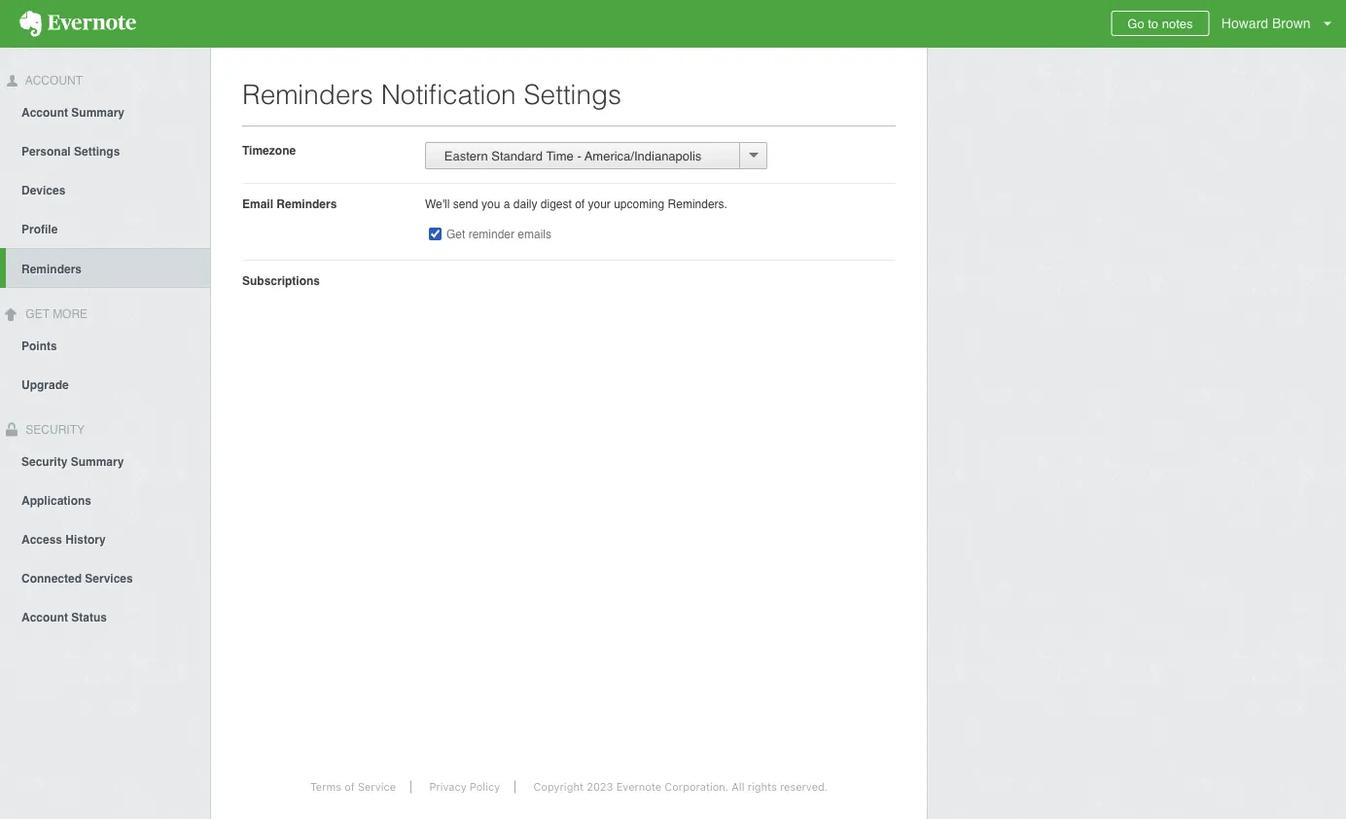 Task type: vqa. For each thing, say whether or not it's contained in the screenshot.
the Security
yes



Task type: describe. For each thing, give the bounding box(es) containing it.
security summary link
[[0, 441, 210, 480]]

we'll send you a daily digest of your upcoming reminders.
[[425, 197, 728, 211]]

terms
[[310, 781, 341, 793]]

account summary link
[[0, 92, 210, 131]]

get for get reminder emails
[[447, 228, 465, 241]]

notification
[[381, 79, 516, 110]]

account summary
[[21, 106, 125, 119]]

you
[[482, 197, 501, 211]]

howard brown link
[[1217, 0, 1347, 48]]

access history
[[21, 533, 106, 546]]

evernote image
[[0, 11, 156, 37]]

all
[[732, 781, 745, 793]]

access
[[21, 533, 62, 546]]

reminder
[[469, 228, 515, 241]]

applications
[[21, 494, 91, 507]]

account status link
[[0, 597, 210, 636]]

security for security
[[22, 423, 85, 436]]

reminders.
[[668, 197, 728, 211]]

brown
[[1273, 16, 1311, 31]]

america/indianapolis
[[585, 148, 702, 163]]

points
[[21, 339, 57, 353]]

0 vertical spatial settings
[[524, 79, 622, 110]]

terms of service link
[[296, 781, 412, 793]]

your
[[588, 197, 611, 211]]

privacy policy
[[429, 781, 500, 793]]

send
[[453, 197, 478, 211]]

security summary
[[21, 455, 124, 468]]

a
[[504, 197, 510, 211]]

services
[[85, 572, 133, 585]]

access history link
[[0, 519, 210, 558]]

upcoming
[[614, 197, 665, 211]]

1 vertical spatial of
[[345, 781, 355, 793]]

privacy policy link
[[415, 781, 516, 793]]

daily
[[514, 197, 538, 211]]

policy
[[470, 781, 500, 793]]

howard brown
[[1222, 16, 1311, 31]]

reminders for reminders notification settings
[[242, 79, 373, 110]]

connected services link
[[0, 558, 210, 597]]

upgrade
[[21, 378, 69, 392]]

1 vertical spatial settings
[[74, 145, 120, 158]]

go to notes
[[1128, 16, 1193, 31]]

applications link
[[0, 480, 210, 519]]

email
[[242, 197, 273, 211]]

connected services
[[21, 572, 133, 585]]

more
[[53, 307, 88, 321]]

Get reminder emails checkbox
[[429, 228, 442, 240]]

notes
[[1162, 16, 1193, 31]]

get reminder emails
[[447, 228, 552, 241]]

privacy
[[429, 781, 467, 793]]

copyright
[[534, 781, 584, 793]]

points link
[[0, 326, 210, 364]]

devices
[[21, 184, 66, 197]]



Task type: locate. For each thing, give the bounding box(es) containing it.
eastern standard time - america/indianapolis
[[434, 148, 702, 163]]

reminders right email
[[277, 197, 337, 211]]

1 horizontal spatial get
[[447, 228, 465, 241]]

0 vertical spatial summary
[[71, 106, 125, 119]]

security
[[22, 423, 85, 436], [21, 455, 67, 468]]

get more
[[22, 307, 88, 321]]

evernote
[[617, 781, 662, 793]]

emails
[[518, 228, 552, 241]]

evernote link
[[0, 0, 156, 48]]

2 vertical spatial account
[[21, 610, 68, 624]]

reminders link
[[6, 248, 210, 288]]

account down the connected at the left bottom
[[21, 610, 68, 624]]

0 vertical spatial account
[[22, 74, 83, 88]]

settings up devices link
[[74, 145, 120, 158]]

0 vertical spatial security
[[22, 423, 85, 436]]

email reminders
[[242, 197, 337, 211]]

security for security summary
[[21, 455, 67, 468]]

0 vertical spatial reminders
[[242, 79, 373, 110]]

summary for account summary
[[71, 106, 125, 119]]

connected
[[21, 572, 82, 585]]

reminders up "timezone"
[[242, 79, 373, 110]]

digest
[[541, 197, 572, 211]]

settings
[[524, 79, 622, 110], [74, 145, 120, 158]]

get
[[447, 228, 465, 241], [26, 307, 50, 321]]

security up applications
[[21, 455, 67, 468]]

0 horizontal spatial of
[[345, 781, 355, 793]]

time
[[546, 148, 574, 163]]

history
[[66, 533, 106, 546]]

1 vertical spatial get
[[26, 307, 50, 321]]

0 vertical spatial of
[[575, 197, 585, 211]]

settings up eastern standard time - america/indianapolis
[[524, 79, 622, 110]]

account
[[22, 74, 83, 88], [21, 106, 68, 119], [21, 610, 68, 624]]

reminders down profile
[[21, 262, 82, 276]]

personal
[[21, 145, 71, 158]]

timezone
[[242, 144, 296, 157]]

go to notes link
[[1111, 11, 1210, 36]]

upgrade link
[[0, 364, 210, 403]]

security up security summary
[[22, 423, 85, 436]]

account for account
[[22, 74, 83, 88]]

account status
[[21, 610, 107, 624]]

profile
[[21, 223, 58, 236]]

summary up applications link
[[71, 455, 124, 468]]

personal settings link
[[0, 131, 210, 170]]

2023
[[587, 781, 613, 793]]

0 horizontal spatial get
[[26, 307, 50, 321]]

standard
[[492, 148, 543, 163]]

account up account summary
[[22, 74, 83, 88]]

howard
[[1222, 16, 1269, 31]]

of right terms
[[345, 781, 355, 793]]

1 vertical spatial security
[[21, 455, 67, 468]]

1 vertical spatial reminders
[[277, 197, 337, 211]]

personal settings
[[21, 145, 120, 158]]

account for account summary
[[21, 106, 68, 119]]

1 vertical spatial account
[[21, 106, 68, 119]]

of left your at the left top of page
[[575, 197, 585, 211]]

2 vertical spatial reminders
[[21, 262, 82, 276]]

1 horizontal spatial of
[[575, 197, 585, 211]]

of
[[575, 197, 585, 211], [345, 781, 355, 793]]

reminders notification settings
[[242, 79, 622, 110]]

corporation.
[[665, 781, 729, 793]]

reminders for reminders link
[[21, 262, 82, 276]]

1 horizontal spatial settings
[[524, 79, 622, 110]]

devices link
[[0, 170, 210, 209]]

summary
[[71, 106, 125, 119], [71, 455, 124, 468]]

0 vertical spatial get
[[447, 228, 465, 241]]

get right get reminder emails checkbox
[[447, 228, 465, 241]]

summary inside the security summary link
[[71, 455, 124, 468]]

0 horizontal spatial settings
[[74, 145, 120, 158]]

to
[[1148, 16, 1159, 31]]

terms of service
[[310, 781, 396, 793]]

1 vertical spatial summary
[[71, 455, 124, 468]]

subscriptions
[[242, 274, 320, 288]]

profile link
[[0, 209, 210, 248]]

copyright 2023 evernote corporation. all rights reserved.
[[534, 781, 828, 793]]

get up the points
[[26, 307, 50, 321]]

account for account status
[[21, 610, 68, 624]]

summary inside account summary link
[[71, 106, 125, 119]]

eastern
[[444, 148, 488, 163]]

go
[[1128, 16, 1145, 31]]

account up personal
[[21, 106, 68, 119]]

service
[[358, 781, 396, 793]]

summary up personal settings link
[[71, 106, 125, 119]]

status
[[71, 610, 107, 624]]

reserved.
[[780, 781, 828, 793]]

we'll
[[425, 197, 450, 211]]

reminders
[[242, 79, 373, 110], [277, 197, 337, 211], [21, 262, 82, 276]]

rights
[[748, 781, 777, 793]]

summary for security summary
[[71, 455, 124, 468]]

-
[[577, 148, 582, 163]]

get for get more
[[26, 307, 50, 321]]



